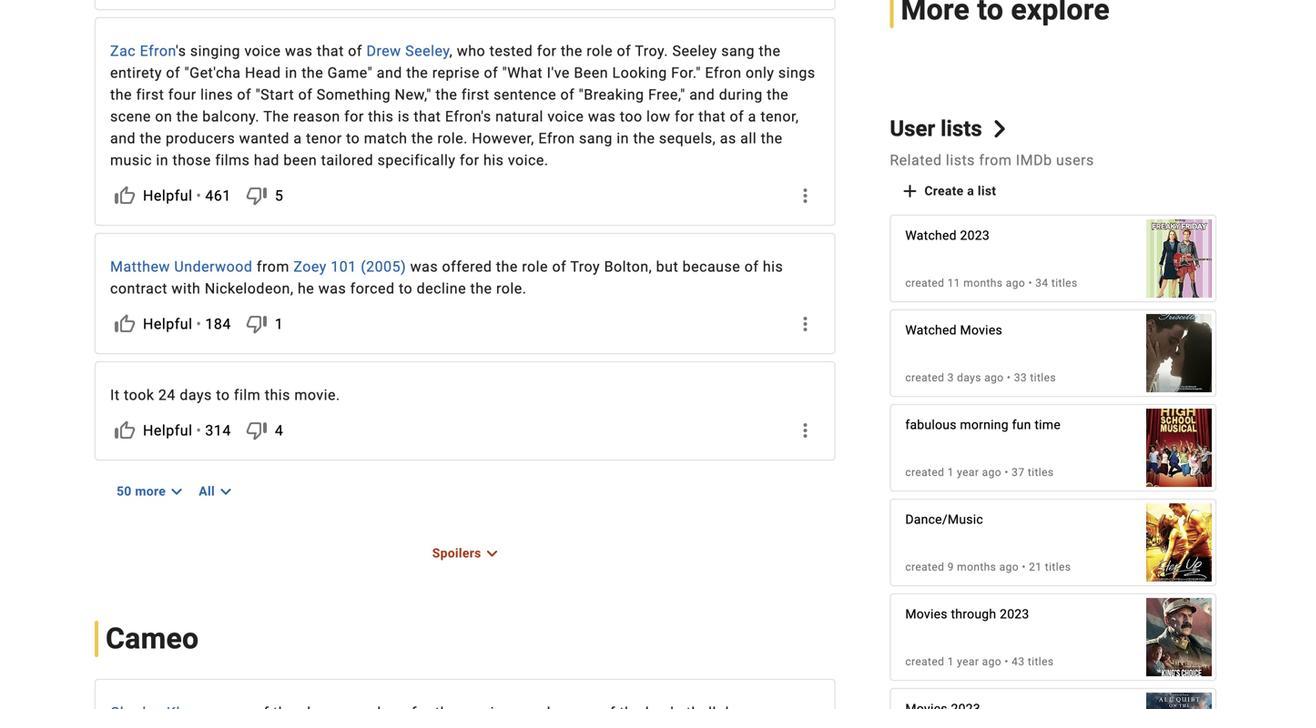 Task type: locate. For each thing, give the bounding box(es) containing it.
expand more image
[[166, 481, 188, 503], [215, 481, 237, 503]]

of down the 's
[[166, 64, 180, 81]]

expand more image down '314' at the left bottom of page
[[215, 481, 237, 503]]

decline
[[417, 280, 466, 297]]

0 vertical spatial movies
[[960, 323, 1003, 338]]

ago left 34 on the top
[[1006, 277, 1026, 289]]

who
[[457, 42, 486, 60]]

of down the during
[[730, 108, 744, 125]]

from down the chevron right inline icon
[[979, 151, 1012, 169]]

5
[[275, 187, 284, 204]]

0 vertical spatial 1
[[275, 316, 284, 333]]

ago left 37
[[982, 466, 1002, 479]]

his right "because" on the top right of the page
[[763, 258, 783, 275]]

created down movies through 2023 at the right of the page
[[906, 655, 945, 668]]

was inside , who tested for the role of troy. seeley sang the entirety of "get'cha head in the game" and the reprise of "what i've been looking for." efron only sings the first four lines of "start of something new," the first sentence of "breaking free," and during the scene on the balcony. the reason for this is that efron's natural voice was too low for that of a tenor, and the producers wanted a tenor to match the role. however, efron sang in the sequels, as all the music in those films had been tailored specifically for his voice.
[[588, 108, 616, 125]]

1 vertical spatial to
[[399, 280, 413, 297]]

months right 9
[[957, 561, 997, 574]]

1 horizontal spatial to
[[346, 130, 360, 147]]

is helpful image
[[114, 313, 136, 335]]

1 horizontal spatial 2023
[[1000, 607, 1030, 622]]

0 horizontal spatial seeley
[[405, 42, 450, 60]]

1 vertical spatial 2023
[[1000, 607, 1030, 622]]

0 vertical spatial from
[[979, 151, 1012, 169]]

2 horizontal spatial a
[[967, 183, 974, 198]]

1 vertical spatial from
[[257, 258, 289, 275]]

2 watched from the top
[[906, 323, 957, 338]]

2 is not helpful image from the top
[[246, 420, 268, 442]]

of up reason
[[298, 86, 313, 103]]

1 vertical spatial year
[[957, 655, 979, 668]]

2 horizontal spatial in
[[617, 130, 629, 147]]

1 vertical spatial this
[[265, 387, 290, 404]]

he
[[298, 280, 314, 297]]

1 vertical spatial role.
[[496, 280, 527, 297]]

2 expand more image from the left
[[215, 481, 237, 503]]

is not helpful image left 4
[[246, 420, 268, 442]]

0 vertical spatial helpful
[[143, 187, 193, 204]]

users
[[1056, 151, 1094, 169]]

2023 down list
[[960, 228, 990, 243]]

helpful down the those
[[143, 187, 193, 204]]

dance/music
[[906, 512, 984, 527]]

but
[[656, 258, 679, 275]]

1 created from the top
[[906, 277, 945, 289]]

3 helpful from the top
[[143, 422, 193, 439]]

looking
[[612, 64, 667, 81]]

voice up head
[[245, 42, 281, 60]]

that up as
[[699, 108, 726, 125]]

0 vertical spatial and
[[377, 64, 402, 81]]

2023 right through
[[1000, 607, 1030, 622]]

,
[[450, 42, 453, 60]]

is helpful image for helpful • 314
[[114, 420, 136, 442]]

1 vertical spatial is not helpful image
[[246, 420, 268, 442]]

1 horizontal spatial role.
[[496, 280, 527, 297]]

to up tailored
[[346, 130, 360, 147]]

share on social media image for 4
[[794, 420, 816, 442]]

1 vertical spatial role
[[522, 258, 548, 275]]

forced
[[350, 280, 395, 297]]

3 created from the top
[[906, 466, 945, 479]]

took
[[124, 387, 154, 404]]

the down on
[[140, 130, 162, 147]]

1 vertical spatial days
[[180, 387, 212, 404]]

1 first from the left
[[136, 86, 164, 103]]

expand more image inside 50 more button
[[166, 481, 188, 503]]

ago left the 43
[[982, 655, 1002, 668]]

0 vertical spatial is helpful image
[[114, 185, 136, 207]]

1 down movies through 2023 at the right of the page
[[948, 655, 954, 668]]

for down something
[[344, 108, 364, 125]]

cameo
[[106, 622, 199, 656]]

0 vertical spatial role.
[[437, 130, 468, 147]]

1 horizontal spatial movies
[[960, 323, 1003, 338]]

first
[[136, 86, 164, 103], [462, 86, 490, 103]]

ago left 33 on the bottom right of the page
[[985, 371, 1004, 384]]

role
[[587, 42, 613, 60], [522, 258, 548, 275]]

1 horizontal spatial role
[[587, 42, 613, 60]]

seeley inside , who tested for the role of troy. seeley sang the entirety of "get'cha head in the game" and the reprise of "what i've been looking for." efron only sings the first four lines of "start of something new," the first sentence of "breaking free," and during the scene on the balcony. the reason for this is that efron's natural voice was too low for that of a tenor, and the producers wanted a tenor to match the role. however, efron sang in the sequels, as all the music in those films had been tailored specifically for his voice.
[[672, 42, 717, 60]]

is not helpful image
[[246, 313, 268, 335], [246, 420, 268, 442]]

0 horizontal spatial 2023
[[960, 228, 990, 243]]

0 horizontal spatial movies
[[906, 607, 948, 622]]

created left 3 at right
[[906, 371, 945, 384]]

1 horizontal spatial efron
[[539, 130, 575, 147]]

spoilers
[[432, 546, 481, 561]]

efron
[[140, 42, 176, 60], [705, 64, 742, 81], [539, 130, 575, 147]]

morning
[[960, 417, 1009, 432]]

0 vertical spatial this
[[368, 108, 394, 125]]

2 created from the top
[[906, 371, 945, 384]]

to down (2005)
[[399, 280, 413, 297]]

of up balcony.
[[237, 86, 251, 103]]

0 vertical spatial watched
[[906, 228, 957, 243]]

was up "start
[[285, 42, 313, 60]]

0 horizontal spatial in
[[156, 152, 168, 169]]

"get'cha
[[184, 64, 241, 81]]

1 horizontal spatial days
[[957, 371, 982, 384]]

the up specifically
[[412, 130, 433, 147]]

1 is not helpful image from the top
[[246, 313, 268, 335]]

2 seeley from the left
[[672, 42, 717, 60]]

created left 9
[[906, 561, 945, 574]]

is not helpful image down nickelodeon,
[[246, 313, 268, 335]]

zac efron link
[[110, 42, 176, 60]]

role. right decline
[[496, 280, 527, 297]]

expand more image inside all button
[[215, 481, 237, 503]]

1 horizontal spatial sang
[[721, 42, 755, 60]]

zoey 101 (2005) link
[[294, 258, 406, 275]]

corbin bleu, monique coleman, ashley tisdale, vanessa hudgens, zac efron, and lucas grabeel in high school musical (2006) image
[[1147, 399, 1212, 496]]

ago for movies
[[985, 371, 1004, 384]]

a left list
[[967, 183, 974, 198]]

1 expand more image from the left
[[166, 481, 188, 503]]

sang up only
[[721, 42, 755, 60]]

2 vertical spatial a
[[967, 183, 974, 198]]

for up 'sequels,'
[[675, 108, 695, 125]]

0 vertical spatial lists
[[941, 116, 982, 142]]

1 vertical spatial is helpful image
[[114, 420, 136, 442]]

1 horizontal spatial his
[[763, 258, 783, 275]]

months right the 11
[[964, 277, 1003, 289]]

tenor,
[[761, 108, 799, 125]]

0 horizontal spatial first
[[136, 86, 164, 103]]

efron up entirety
[[140, 42, 176, 60]]

2 first from the left
[[462, 86, 490, 103]]

the down the too
[[633, 130, 655, 147]]

and down scene
[[110, 130, 136, 147]]

• left 34 on the top
[[1029, 277, 1033, 289]]

a inside button
[[967, 183, 974, 198]]

1 seeley from the left
[[405, 42, 450, 60]]

movies up created 3 days ago • 33 titles at the right
[[960, 323, 1003, 338]]

was down 101
[[318, 280, 346, 297]]

role. down efron's
[[437, 130, 468, 147]]

0 horizontal spatial his
[[484, 152, 504, 169]]

voice down i've
[[548, 108, 584, 125]]

4 created from the top
[[906, 561, 945, 574]]

cailee spaeny and jacob elordi in priscilla (2023) image
[[1147, 305, 1212, 402]]

0 horizontal spatial expand more image
[[166, 481, 188, 503]]

in down the too
[[617, 130, 629, 147]]

expand more image left all at left
[[166, 481, 188, 503]]

9
[[948, 561, 954, 574]]

1 horizontal spatial this
[[368, 108, 394, 125]]

singing
[[190, 42, 240, 60]]

share on social media image
[[794, 185, 816, 207], [794, 420, 816, 442]]

was
[[285, 42, 313, 60], [588, 108, 616, 125], [410, 258, 438, 275], [318, 280, 346, 297]]

first up efron's
[[462, 86, 490, 103]]

bolton,
[[604, 258, 652, 275]]

first up on
[[136, 86, 164, 103]]

fun
[[1012, 417, 1031, 432]]

with
[[172, 280, 201, 297]]

and down drew
[[377, 64, 402, 81]]

from for zoey
[[257, 258, 289, 275]]

2 horizontal spatial that
[[699, 108, 726, 125]]

50
[[117, 484, 132, 499]]

0 vertical spatial months
[[964, 277, 1003, 289]]

create a list button
[[890, 175, 1011, 207]]

5 created from the top
[[906, 655, 945, 668]]

sang down "breaking
[[579, 130, 613, 147]]

jamie lee curtis and lindsay lohan in freaky friday (2003) image
[[1147, 210, 1212, 307]]

2 year from the top
[[957, 655, 979, 668]]

1 horizontal spatial in
[[285, 64, 298, 81]]

2 vertical spatial 1
[[948, 655, 954, 668]]

months for dance/music
[[957, 561, 997, 574]]

movies left through
[[906, 607, 948, 622]]

1 vertical spatial share on social media image
[[794, 420, 816, 442]]

helpful down with
[[143, 316, 193, 333]]

•
[[196, 187, 202, 204], [1029, 277, 1033, 289], [196, 316, 202, 333], [1007, 371, 1011, 384], [196, 422, 202, 439], [1005, 466, 1009, 479], [1022, 561, 1026, 574], [1005, 655, 1009, 668]]

the right offered
[[496, 258, 518, 275]]

zac
[[110, 42, 136, 60]]

however,
[[472, 130, 534, 147]]

year for through
[[957, 655, 979, 668]]

the up only
[[759, 42, 781, 60]]

titles for morning
[[1028, 466, 1054, 479]]

1 helpful from the top
[[143, 187, 193, 204]]

this inside , who tested for the role of troy. seeley sang the entirety of "get'cha head in the game" and the reprise of "what i've been looking for." efron only sings the first four lines of "start of something new," the first sentence of "breaking free," and during the scene on the balcony. the reason for this is that efron's natural voice was too low for that of a tenor, and the producers wanted a tenor to match the role. however, efron sang in the sequels, as all the music in those films had been tailored specifically for his voice.
[[368, 108, 394, 125]]

0 vertical spatial sang
[[721, 42, 755, 60]]

0 vertical spatial is not helpful image
[[246, 313, 268, 335]]

four
[[168, 86, 196, 103]]

in down zac efron 's singing voice was that of drew seeley
[[285, 64, 298, 81]]

2 is helpful image from the top
[[114, 420, 136, 442]]

it took 24 days to film this movie.
[[110, 387, 340, 404]]

0 horizontal spatial voice
[[245, 42, 281, 60]]

watched for watched movies
[[906, 323, 957, 338]]

1 vertical spatial watched
[[906, 323, 957, 338]]

seeley up for."
[[672, 42, 717, 60]]

1 vertical spatial his
[[763, 258, 783, 275]]

role up the been
[[587, 42, 613, 60]]

helpful • 461
[[143, 187, 231, 204]]

this up match
[[368, 108, 394, 125]]

2023
[[960, 228, 990, 243], [1000, 607, 1030, 622]]

the down offered
[[470, 280, 492, 297]]

1 vertical spatial voice
[[548, 108, 584, 125]]

0 horizontal spatial this
[[265, 387, 290, 404]]

1 is helpful image from the top
[[114, 185, 136, 207]]

0 horizontal spatial days
[[180, 387, 212, 404]]

0 vertical spatial voice
[[245, 42, 281, 60]]

that up game"
[[317, 42, 344, 60]]

1 vertical spatial months
[[957, 561, 997, 574]]

's
[[176, 42, 186, 60]]

43
[[1012, 655, 1025, 668]]

1 horizontal spatial from
[[979, 151, 1012, 169]]

created down fabulous
[[906, 466, 945, 479]]

that
[[317, 42, 344, 60], [414, 108, 441, 125], [699, 108, 726, 125]]

titles for movies
[[1030, 371, 1056, 384]]

helpful for helpful • 314
[[143, 422, 193, 439]]

chevron right inline image
[[991, 120, 1009, 137]]

• left 184
[[196, 316, 202, 333]]

2 vertical spatial helpful
[[143, 422, 193, 439]]

1 horizontal spatial and
[[377, 64, 402, 81]]

0 vertical spatial his
[[484, 152, 504, 169]]

1 horizontal spatial first
[[462, 86, 490, 103]]

in
[[285, 64, 298, 81], [617, 130, 629, 147], [156, 152, 168, 169]]

created left the 11
[[906, 277, 945, 289]]

1 down nickelodeon,
[[275, 316, 284, 333]]

50 more button
[[117, 475, 188, 508]]

to
[[346, 130, 360, 147], [399, 280, 413, 297], [216, 387, 230, 404]]

the
[[263, 108, 289, 125]]

voice
[[245, 42, 281, 60], [548, 108, 584, 125]]

titles
[[1052, 277, 1078, 289], [1030, 371, 1056, 384], [1028, 466, 1054, 479], [1045, 561, 1071, 574], [1028, 655, 1054, 668]]

efron's
[[445, 108, 491, 125]]

days right 24
[[180, 387, 212, 404]]

2 horizontal spatial efron
[[705, 64, 742, 81]]

days
[[957, 371, 982, 384], [180, 387, 212, 404]]

0 horizontal spatial and
[[110, 130, 136, 147]]

is helpful image
[[114, 185, 136, 207], [114, 420, 136, 442]]

was down "breaking
[[588, 108, 616, 125]]

1 vertical spatial lists
[[946, 151, 975, 169]]

tenor
[[306, 130, 342, 147]]

1 horizontal spatial a
[[748, 108, 757, 125]]

0 horizontal spatial sang
[[579, 130, 613, 147]]

2 horizontal spatial to
[[399, 280, 413, 297]]

1 year from the top
[[957, 466, 979, 479]]

1 for movies
[[948, 655, 954, 668]]

created
[[906, 277, 945, 289], [906, 371, 945, 384], [906, 466, 945, 479], [906, 561, 945, 574], [906, 655, 945, 668]]

created for fabulous morning fun time
[[906, 466, 945, 479]]

0 vertical spatial efron
[[140, 42, 176, 60]]

helpful
[[143, 187, 193, 204], [143, 316, 193, 333], [143, 422, 193, 439]]

1 horizontal spatial voice
[[548, 108, 584, 125]]

efron up the voice.
[[539, 130, 575, 147]]

1 horizontal spatial expand more image
[[215, 481, 237, 503]]

1 horizontal spatial seeley
[[672, 42, 717, 60]]

role. inside , who tested for the role of troy. seeley sang the entirety of "get'cha head in the game" and the reprise of "what i've been looking for." efron only sings the first four lines of "start of something new," the first sentence of "breaking free," and during the scene on the balcony. the reason for this is that efron's natural voice was too low for that of a tenor, and the producers wanted a tenor to match the role. however, efron sang in the sequels, as all the music in those films had been tailored specifically for his voice.
[[437, 130, 468, 147]]

created 11 months ago • 34 titles
[[906, 277, 1078, 289]]

and down for."
[[690, 86, 715, 103]]

2 vertical spatial in
[[156, 152, 168, 169]]

0 vertical spatial role
[[587, 42, 613, 60]]

101
[[331, 258, 357, 275]]

year down movies through 2023 at the right of the page
[[957, 655, 979, 668]]

match
[[364, 130, 407, 147]]

1 share on social media image from the top
[[794, 185, 816, 207]]

year down fabulous morning fun time
[[957, 466, 979, 479]]

from up nickelodeon,
[[257, 258, 289, 275]]

34
[[1036, 277, 1049, 289]]

titles right 33 on the bottom right of the page
[[1030, 371, 1056, 384]]

0 vertical spatial share on social media image
[[794, 185, 816, 207]]

0 horizontal spatial a
[[294, 130, 302, 147]]

role left 'troy'
[[522, 258, 548, 275]]

titles right the 43
[[1028, 655, 1054, 668]]

1 horizontal spatial that
[[414, 108, 441, 125]]

for
[[537, 42, 557, 60], [344, 108, 364, 125], [675, 108, 695, 125], [460, 152, 479, 169]]

watched up 3 at right
[[906, 323, 957, 338]]

0 horizontal spatial role.
[[437, 130, 468, 147]]

lists left the chevron right inline icon
[[941, 116, 982, 142]]

from for imdb
[[979, 151, 1012, 169]]

1 vertical spatial helpful
[[143, 316, 193, 333]]

and
[[377, 64, 402, 81], [690, 86, 715, 103], [110, 130, 136, 147]]

ago
[[1006, 277, 1026, 289], [985, 371, 1004, 384], [982, 466, 1002, 479], [1000, 561, 1019, 574], [982, 655, 1002, 668]]

a up been
[[294, 130, 302, 147]]

drew
[[366, 42, 401, 60]]

the
[[561, 42, 583, 60], [759, 42, 781, 60], [302, 64, 323, 81], [406, 64, 428, 81], [110, 86, 132, 103], [436, 86, 458, 103], [767, 86, 789, 103], [176, 108, 198, 125], [140, 130, 162, 147], [412, 130, 433, 147], [633, 130, 655, 147], [761, 130, 783, 147], [496, 258, 518, 275], [470, 280, 492, 297]]

is helpful image for helpful • 461
[[114, 185, 136, 207]]

lists up create a list at the top right of page
[[946, 151, 975, 169]]

, who tested for the role of troy. seeley sang the entirety of "get'cha head in the game" and the reprise of "what i've been looking for." efron only sings the first four lines of "start of something new," the first sentence of "breaking free," and during the scene on the balcony. the reason for this is that efron's natural voice was too low for that of a tenor, and the producers wanted a tenor to match the role. however, efron sang in the sequels, as all the music in those films had been tailored specifically for his voice.
[[110, 42, 816, 169]]

2 vertical spatial efron
[[539, 130, 575, 147]]

the right all
[[761, 130, 783, 147]]

expand more image for 50 more
[[166, 481, 188, 503]]

0 horizontal spatial role
[[522, 258, 548, 275]]

more
[[135, 484, 166, 499]]

seeley up reprise
[[405, 42, 450, 60]]

reason
[[293, 108, 340, 125]]

2 helpful from the top
[[143, 316, 193, 333]]

2 share on social media image from the top
[[794, 420, 816, 442]]

0 vertical spatial year
[[957, 466, 979, 479]]

1 vertical spatial 1
[[948, 466, 954, 479]]

voice inside , who tested for the role of troy. seeley sang the entirety of "get'cha head in the game" and the reprise of "what i've been looking for." efron only sings the first four lines of "start of something new," the first sentence of "breaking free," and during the scene on the balcony. the reason for this is that efron's natural voice was too low for that of a tenor, and the producers wanted a tenor to match the role. however, efron sang in the sequels, as all the music in those films had been tailored specifically for his voice.
[[548, 108, 584, 125]]

his inside , who tested for the role of troy. seeley sang the entirety of "get'cha head in the game" and the reprise of "what i've been looking for." efron only sings the first four lines of "start of something new," the first sentence of "breaking free," and during the scene on the balcony. the reason for this is that efron's natural voice was too low for that of a tenor, and the producers wanted a tenor to match the role. however, efron sang in the sequels, as all the music in those films had been tailored specifically for his voice.
[[484, 152, 504, 169]]

2 vertical spatial to
[[216, 387, 230, 404]]

this right film
[[265, 387, 290, 404]]

was offered the role of troy bolton, but because of his contract with nickelodeon, he was forced to decline the role.
[[110, 258, 783, 297]]

1 watched from the top
[[906, 228, 957, 243]]

of left 'troy'
[[552, 258, 567, 275]]

year
[[957, 466, 979, 479], [957, 655, 979, 668]]

seeley
[[405, 42, 450, 60], [672, 42, 717, 60]]

user lists link
[[890, 116, 1009, 142]]

0 horizontal spatial from
[[257, 258, 289, 275]]

matthew underwood link
[[110, 258, 253, 275]]

1 vertical spatial and
[[690, 86, 715, 103]]

0 horizontal spatial to
[[216, 387, 230, 404]]

1 vertical spatial in
[[617, 130, 629, 147]]

0 vertical spatial to
[[346, 130, 360, 147]]

cameo link
[[95, 621, 234, 657]]

to inside , who tested for the role of troy. seeley sang the entirety of "get'cha head in the game" and the reprise of "what i've been looking for." efron only sings the first four lines of "start of something new," the first sentence of "breaking free," and during the scene on the balcony. the reason for this is that efron's natural voice was too low for that of a tenor, and the producers wanted a tenor to match the role. however, efron sang in the sequels, as all the music in those films had been tailored specifically for his voice.
[[346, 130, 360, 147]]

months for watched 2023
[[964, 277, 1003, 289]]

all
[[741, 130, 757, 147]]

his down however,
[[484, 152, 504, 169]]

list
[[978, 183, 997, 198]]



Task type: vqa. For each thing, say whether or not it's contained in the screenshot.
the Minus on the bottom left of the page
no



Task type: describe. For each thing, give the bounding box(es) containing it.
offered
[[442, 258, 492, 275]]

it
[[110, 387, 120, 404]]

ago for morning
[[982, 466, 1002, 479]]

helpful for helpful • 184
[[143, 316, 193, 333]]

tested
[[490, 42, 533, 60]]

all button
[[193, 475, 237, 508]]

entirety
[[110, 64, 162, 81]]

film
[[234, 387, 261, 404]]

because
[[683, 258, 741, 275]]

titles for through
[[1028, 655, 1054, 668]]

share on social media image for 5
[[794, 185, 816, 207]]

(2005)
[[361, 258, 406, 275]]

lines
[[200, 86, 233, 103]]

watched for watched 2023
[[906, 228, 957, 243]]

created 1 year ago • 43 titles
[[906, 655, 1054, 668]]

only
[[746, 64, 774, 81]]

for."
[[671, 64, 701, 81]]

troy.
[[635, 42, 668, 60]]

create
[[925, 183, 964, 198]]

0 horizontal spatial that
[[317, 42, 344, 60]]

through
[[951, 607, 997, 622]]

helpful for helpful • 461
[[143, 187, 193, 204]]

the up tenor,
[[767, 86, 789, 103]]

expand more image for all
[[215, 481, 237, 503]]

2 horizontal spatial and
[[690, 86, 715, 103]]

new,"
[[395, 86, 432, 103]]

jesper christensen, anders baasmo, and tuva novotny in the king's choice (2016) image
[[1147, 589, 1212, 686]]

ago for through
[[982, 655, 1002, 668]]

to inside was offered the role of troy bolton, but because of his contract with nickelodeon, he was forced to decline the role.
[[399, 280, 413, 297]]

lists for related
[[946, 151, 975, 169]]

created for movies through 2023
[[906, 655, 945, 668]]

add image
[[899, 180, 921, 202]]

music
[[110, 152, 152, 169]]

role inside was offered the role of troy bolton, but because of his contract with nickelodeon, he was forced to decline the role.
[[522, 258, 548, 275]]

year for morning
[[957, 466, 979, 479]]

the up new,"
[[406, 64, 428, 81]]

0 vertical spatial in
[[285, 64, 298, 81]]

created for dance/music
[[906, 561, 945, 574]]

lists for user
[[941, 116, 982, 142]]

something
[[317, 86, 391, 103]]

461
[[205, 187, 231, 204]]

for up i've
[[537, 42, 557, 60]]

sings
[[779, 64, 816, 81]]

game"
[[328, 64, 373, 81]]

free,"
[[648, 86, 686, 103]]

0 vertical spatial a
[[748, 108, 757, 125]]

1 vertical spatial efron
[[705, 64, 742, 81]]

underwood
[[174, 258, 253, 275]]

helpful • 314
[[143, 422, 231, 439]]

1 for fabulous
[[948, 466, 954, 479]]

scene
[[110, 108, 151, 125]]

create a list
[[925, 183, 997, 198]]

1 vertical spatial movies
[[906, 607, 948, 622]]

expand more image
[[481, 543, 503, 565]]

the up scene
[[110, 86, 132, 103]]

0 vertical spatial days
[[957, 371, 982, 384]]

during
[[719, 86, 763, 103]]

for down however,
[[460, 152, 479, 169]]

had
[[254, 152, 280, 169]]

time
[[1035, 417, 1061, 432]]

all
[[199, 484, 215, 499]]

4
[[275, 422, 284, 439]]

user
[[890, 116, 935, 142]]

0 horizontal spatial efron
[[140, 42, 176, 60]]

zac efron 's singing voice was that of drew seeley
[[110, 42, 450, 60]]

1 vertical spatial sang
[[579, 130, 613, 147]]

created for watched 2023
[[906, 277, 945, 289]]

matthew underwood from zoey 101 (2005)
[[110, 258, 406, 275]]

21
[[1029, 561, 1042, 574]]

channing tatum and jenna dewan in step up (2006) image
[[1147, 494, 1212, 591]]

voice.
[[508, 152, 549, 169]]

fabulous
[[906, 417, 957, 432]]

zoey
[[294, 258, 327, 275]]

the down reprise
[[436, 86, 458, 103]]

role. inside was offered the role of troy bolton, but because of his contract with nickelodeon, he was forced to decline the role.
[[496, 280, 527, 297]]

created 3 days ago • 33 titles
[[906, 371, 1056, 384]]

the left game"
[[302, 64, 323, 81]]

matthew
[[110, 258, 170, 275]]

is
[[398, 108, 410, 125]]

created 9 months ago • 21 titles
[[906, 561, 1071, 574]]

films
[[215, 152, 250, 169]]

• left 37
[[1005, 466, 1009, 479]]

"breaking
[[579, 86, 644, 103]]

• left '314' at the left bottom of page
[[196, 422, 202, 439]]

of up game"
[[348, 42, 362, 60]]

user lists
[[890, 116, 982, 142]]

wanted
[[239, 130, 290, 147]]

low
[[647, 108, 671, 125]]

314
[[205, 422, 231, 439]]

role inside , who tested for the role of troy. seeley sang the entirety of "get'cha head in the game" and the reprise of "what i've been looking for." efron only sings the first four lines of "start of something new," the first sentence of "breaking free," and during the scene on the balcony. the reason for this is that efron's natural voice was too low for that of a tenor, and the producers wanted a tenor to match the role. however, efron sang in the sequels, as all the music in those films had been tailored specifically for his voice.
[[587, 42, 613, 60]]

24
[[158, 387, 176, 404]]

specifically
[[378, 152, 456, 169]]

troy
[[570, 258, 600, 275]]

watched 2023
[[906, 228, 990, 243]]

0 vertical spatial 2023
[[960, 228, 990, 243]]

was up decline
[[410, 258, 438, 275]]

ago left '21'
[[1000, 561, 1019, 574]]

184
[[205, 316, 231, 333]]

37
[[1012, 466, 1025, 479]]

of down who
[[484, 64, 498, 81]]

i've
[[547, 64, 570, 81]]

of down i've
[[561, 86, 575, 103]]

ago for 2023
[[1006, 277, 1026, 289]]

11
[[948, 277, 961, 289]]

the down four at the left
[[176, 108, 198, 125]]

titles right '21'
[[1045, 561, 1071, 574]]

• left 33 on the bottom right of the page
[[1007, 371, 1011, 384]]

of right "because" on the top right of the page
[[745, 258, 759, 275]]

• left the 43
[[1005, 655, 1009, 668]]

• left '461' at the top of the page
[[196, 187, 202, 204]]

of up looking on the top of the page
[[617, 42, 631, 60]]

is not helpful image
[[246, 185, 268, 207]]

is not helpful image for 4
[[246, 420, 268, 442]]

drew seeley link
[[366, 42, 450, 60]]

his inside was offered the role of troy bolton, but because of his contract with nickelodeon, he was forced to decline the role.
[[763, 258, 783, 275]]

titles for 2023
[[1052, 277, 1078, 289]]

helpful • 184
[[143, 316, 231, 333]]

1 vertical spatial a
[[294, 130, 302, 147]]

2 vertical spatial and
[[110, 130, 136, 147]]

share on social media image
[[794, 313, 816, 335]]

related
[[890, 151, 942, 169]]

created for watched movies
[[906, 371, 945, 384]]

created 1 year ago • 37 titles
[[906, 466, 1054, 479]]

head
[[245, 64, 281, 81]]

been
[[284, 152, 317, 169]]

the up i've
[[561, 42, 583, 60]]

3
[[948, 371, 954, 384]]

33
[[1014, 371, 1027, 384]]

"what
[[502, 64, 543, 81]]

contract
[[110, 280, 168, 297]]

natural
[[496, 108, 544, 125]]

related lists from imdb users
[[890, 151, 1094, 169]]

is not helpful image for 1
[[246, 313, 268, 335]]

movie.
[[294, 387, 340, 404]]

spoilers button
[[418, 537, 512, 570]]

reprise
[[432, 64, 480, 81]]

those
[[173, 152, 211, 169]]

tailored
[[321, 152, 374, 169]]

• left '21'
[[1022, 561, 1026, 574]]



